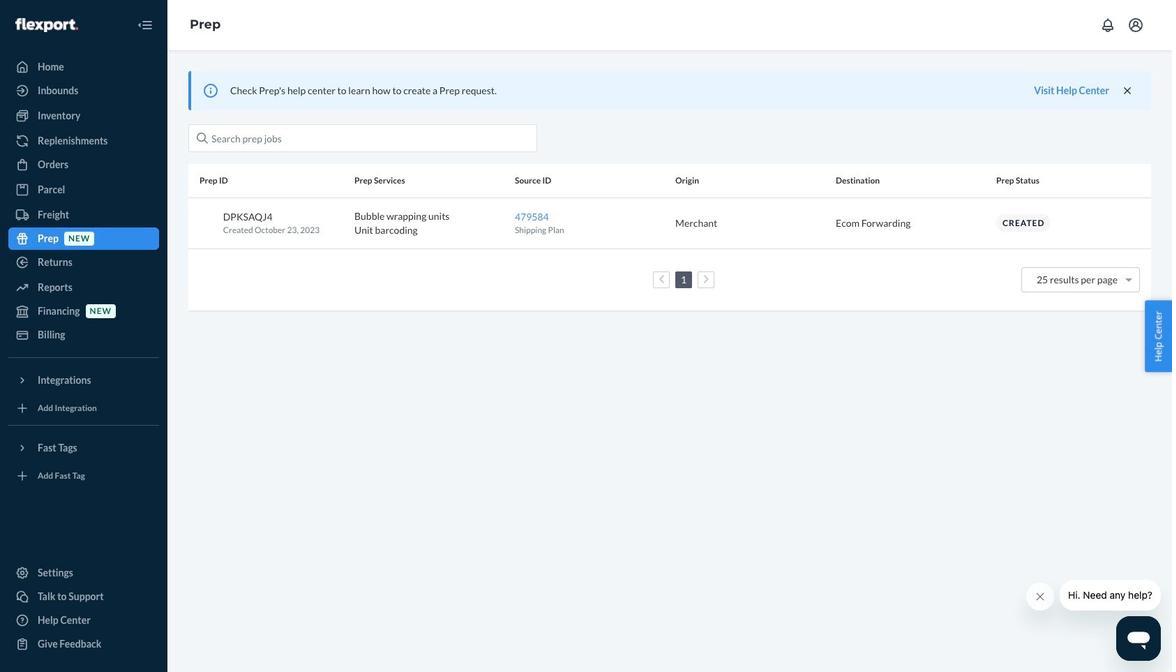 Task type: describe. For each thing, give the bounding box(es) containing it.
flexport logo image
[[15, 18, 78, 32]]

chevron right image
[[703, 275, 710, 284]]

chevron left image
[[659, 275, 665, 284]]

Search prep jobs text field
[[188, 124, 538, 152]]

close image
[[1121, 83, 1135, 97]]

open notifications image
[[1100, 17, 1117, 34]]

close navigation image
[[137, 17, 154, 34]]



Task type: vqa. For each thing, say whether or not it's contained in the screenshot.
Get
no



Task type: locate. For each thing, give the bounding box(es) containing it.
option
[[1037, 273, 1118, 285]]

search image
[[197, 133, 208, 144]]

open account menu image
[[1128, 17, 1145, 34]]



